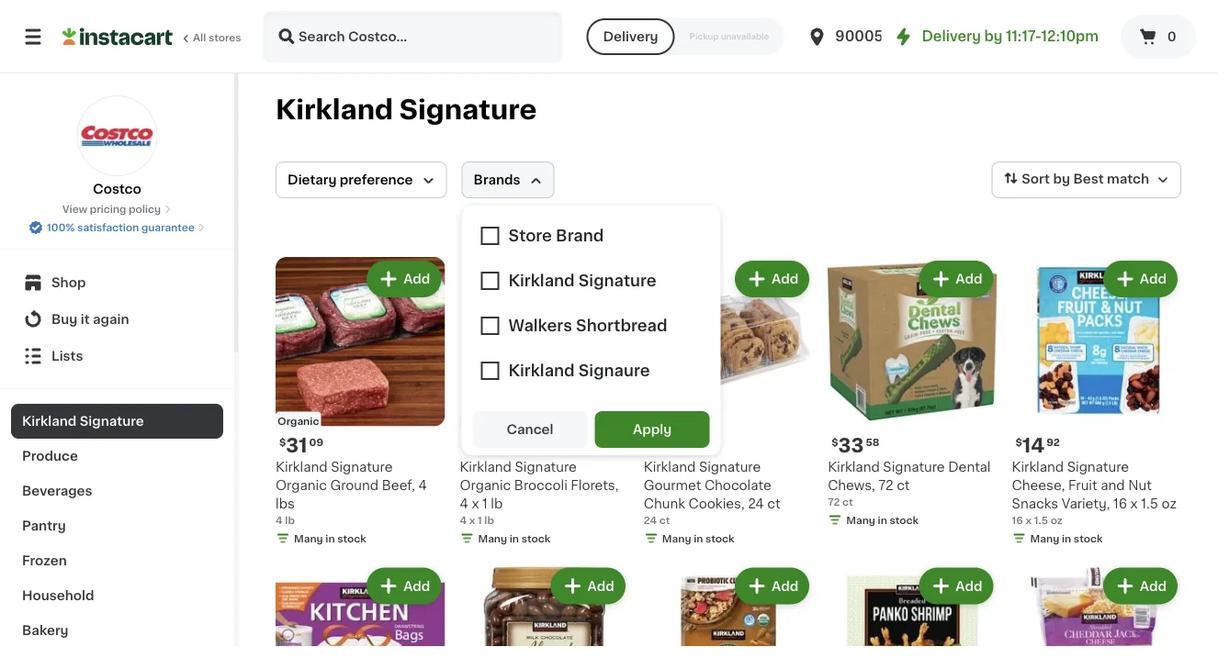 Task type: vqa. For each thing, say whether or not it's contained in the screenshot.
'in' corresponding to 11
yes



Task type: locate. For each thing, give the bounding box(es) containing it.
ct
[[897, 479, 910, 492], [842, 497, 853, 507], [767, 497, 781, 510], [659, 515, 670, 525]]

by
[[984, 30, 1002, 43], [1053, 173, 1070, 186]]

ground
[[330, 479, 379, 492]]

None search field
[[263, 11, 563, 62]]

1 vertical spatial 16
[[1012, 515, 1023, 525]]

90005
[[835, 30, 883, 43]]

bakery
[[22, 625, 69, 637]]

Search field
[[265, 13, 561, 61]]

1 horizontal spatial 16
[[1113, 497, 1127, 510]]

many down chews,
[[846, 515, 875, 525]]

view
[[62, 204, 87, 214]]

signature
[[399, 97, 537, 123], [80, 415, 144, 428], [331, 461, 393, 473], [515, 461, 577, 473], [699, 461, 761, 473], [883, 461, 945, 473], [1067, 461, 1129, 473]]

signature up and
[[1067, 461, 1129, 473]]

24
[[748, 497, 764, 510], [644, 515, 657, 525]]

beverages link
[[11, 474, 223, 509]]

in for 33
[[878, 515, 887, 525]]

many for 33
[[846, 515, 875, 525]]

beverages
[[22, 485, 92, 498]]

by right sort
[[1053, 173, 1070, 186]]

lb down 11
[[484, 515, 494, 525]]

costco
[[93, 183, 141, 196]]

variety,
[[1062, 497, 1110, 510]]

100% satisfaction guarantee
[[47, 223, 195, 233]]

1 vertical spatial 72
[[828, 497, 840, 507]]

many down snacks
[[1030, 534, 1059, 544]]

signature up ground
[[331, 461, 393, 473]]

in for 31
[[325, 534, 335, 544]]

product group containing 12
[[644, 257, 813, 550]]

by inside delivery by 11:17-12:10pm link
[[984, 30, 1002, 43]]

in for 14
[[1062, 534, 1071, 544]]

product group containing 33
[[828, 257, 997, 531]]

by inside best match sort by field
[[1053, 173, 1070, 186]]

in down variety,
[[1062, 534, 1071, 544]]

1 $ from the left
[[279, 437, 286, 447]]

in
[[878, 515, 887, 525], [325, 534, 335, 544], [510, 534, 519, 544], [694, 534, 703, 544], [1062, 534, 1071, 544]]

4
[[418, 479, 427, 492], [460, 497, 468, 510], [276, 515, 283, 525], [460, 515, 467, 525]]

12:10pm
[[1041, 30, 1099, 43]]

add
[[403, 273, 430, 286], [587, 273, 614, 286], [772, 273, 798, 286], [956, 273, 982, 286], [1140, 273, 1167, 286], [403, 580, 430, 593], [587, 580, 614, 593], [772, 580, 798, 593], [956, 580, 982, 593], [1140, 580, 1167, 593]]

ct down chunk
[[659, 515, 670, 525]]

0
[[1167, 30, 1176, 43]]

2 $ from the left
[[463, 437, 470, 447]]

cancel
[[507, 423, 553, 436]]

1 horizontal spatial delivery
[[922, 30, 981, 43]]

stock down cookies,
[[706, 534, 735, 544]]

organic down 11
[[460, 479, 511, 492]]

stock down the kirkland signature organic ground beef, 4 lbs 4 lb
[[337, 534, 366, 544]]

90005 button
[[806, 11, 916, 62]]

lb
[[491, 497, 503, 510], [285, 515, 295, 525], [484, 515, 494, 525]]

$ left '58'
[[831, 437, 838, 447]]

frozen link
[[11, 544, 223, 579]]

1.5
[[1141, 497, 1158, 510], [1034, 515, 1048, 525]]

3 $ from the left
[[647, 437, 654, 447]]

0 vertical spatial kirkland signature
[[276, 97, 537, 123]]

$ for 11
[[463, 437, 470, 447]]

x
[[472, 497, 479, 510], [1130, 497, 1138, 510], [469, 515, 475, 525], [1026, 515, 1032, 525]]

1.5 down snacks
[[1034, 515, 1048, 525]]

chews,
[[828, 479, 875, 492]]

many in stock for 14
[[1030, 534, 1103, 544]]

organic up 31
[[277, 416, 319, 426]]

0 vertical spatial 16
[[1113, 497, 1127, 510]]

kirkland inside 'kirkland signature gourmet chocolate chunk cookies, 24 ct 24 ct'
[[644, 461, 696, 473]]

24 down chocolate
[[748, 497, 764, 510]]

cheese,
[[1012, 479, 1065, 492]]

stock down "kirkland signature dental chews, 72 ct 72 ct"
[[890, 515, 919, 525]]

1 horizontal spatial 72
[[878, 479, 893, 492]]

shop link
[[11, 265, 223, 301]]

many down chunk
[[662, 534, 691, 544]]

0 horizontal spatial 1.5
[[1034, 515, 1048, 525]]

0 vertical spatial 72
[[878, 479, 893, 492]]

many for 12
[[662, 534, 691, 544]]

signature up produce link
[[80, 415, 144, 428]]

many for 14
[[1030, 534, 1059, 544]]

1
[[482, 497, 487, 510], [478, 515, 482, 525]]

brands button
[[462, 162, 554, 198]]

many down $ 11 kirkland signature organic broccoli florets, 4 x 1 lb 4 x 1 lb
[[478, 534, 507, 544]]

shop
[[51, 276, 86, 289]]

5 $ from the left
[[1016, 437, 1022, 447]]

72 right chews,
[[878, 479, 893, 492]]

many down lbs
[[294, 534, 323, 544]]

ct down chews,
[[842, 497, 853, 507]]

kirkland signature
[[276, 97, 537, 123], [22, 415, 144, 428]]

dietary preference button
[[276, 162, 447, 198]]

kirkland signature down search field
[[276, 97, 537, 123]]

signature up broccoli
[[515, 461, 577, 473]]

0 horizontal spatial by
[[984, 30, 1002, 43]]

oz right variety,
[[1162, 497, 1177, 510]]

1 horizontal spatial by
[[1053, 173, 1070, 186]]

stock for 12
[[706, 534, 735, 544]]

organic
[[277, 416, 319, 426], [461, 416, 503, 426], [276, 479, 327, 492], [460, 479, 511, 492]]

72
[[878, 479, 893, 492], [828, 497, 840, 507]]

many in stock down broccoli
[[478, 534, 550, 544]]

1.5 down nut at the bottom right
[[1141, 497, 1158, 510]]

oz
[[1162, 497, 1177, 510], [1050, 515, 1063, 525]]

$ inside $ 14 92
[[1016, 437, 1022, 447]]

kirkland up gourmet
[[644, 461, 696, 473]]

organic inside the kirkland signature organic ground beef, 4 lbs 4 lb
[[276, 479, 327, 492]]

many in stock down variety,
[[1030, 534, 1103, 544]]

many in stock for 33
[[846, 515, 919, 525]]

many in stock down the kirkland signature organic ground beef, 4 lbs 4 lb
[[294, 534, 366, 544]]

signature left dental
[[883, 461, 945, 473]]

1 vertical spatial by
[[1053, 173, 1070, 186]]

many in stock
[[846, 515, 919, 525], [294, 534, 366, 544], [478, 534, 550, 544], [662, 534, 735, 544], [1030, 534, 1103, 544]]

kirkland down 11
[[460, 461, 512, 473]]

$ 12 43
[[647, 436, 691, 456]]

many in stock down cookies,
[[662, 534, 735, 544]]

stock down broccoli
[[521, 534, 550, 544]]

kirkland inside the kirkland signature organic ground beef, 4 lbs 4 lb
[[276, 461, 328, 473]]

$ for 14
[[1016, 437, 1022, 447]]

$ left 92 on the right of the page
[[1016, 437, 1022, 447]]

0 horizontal spatial delivery
[[603, 30, 658, 43]]

$ inside $ 33 58
[[831, 437, 838, 447]]

100%
[[47, 223, 75, 233]]

kirkland signature up produce
[[22, 415, 144, 428]]

24 down chunk
[[644, 515, 657, 525]]

signature inside the kirkland signature organic ground beef, 4 lbs 4 lb
[[331, 461, 393, 473]]

many in stock for 12
[[662, 534, 735, 544]]

16 down and
[[1113, 497, 1127, 510]]

many in stock down "kirkland signature dental chews, 72 ct 72 ct"
[[846, 515, 919, 525]]

best
[[1073, 173, 1104, 186]]

all stores link
[[62, 11, 242, 62]]

household
[[22, 590, 94, 603]]

1 vertical spatial kirkland signature
[[22, 415, 144, 428]]

$ 14 92
[[1016, 436, 1060, 456]]

12
[[654, 436, 675, 456]]

$ left 09 in the left of the page
[[279, 437, 286, 447]]

0 vertical spatial by
[[984, 30, 1002, 43]]

snacks
[[1012, 497, 1058, 510]]

pricing
[[90, 204, 126, 214]]

$ inside $ 12 43
[[647, 437, 654, 447]]

in down cookies,
[[694, 534, 703, 544]]

by left 11:17-
[[984, 30, 1002, 43]]

delivery
[[922, 30, 981, 43], [603, 30, 658, 43]]

lbs
[[276, 497, 295, 510]]

0 vertical spatial 1
[[482, 497, 487, 510]]

$ left cancel button
[[463, 437, 470, 447]]

72 down chews,
[[828, 497, 840, 507]]

delivery by 11:17-12:10pm link
[[892, 26, 1099, 48]]

$ down apply
[[647, 437, 654, 447]]

signature up chocolate
[[699, 461, 761, 473]]

11
[[470, 436, 487, 456]]

view pricing policy link
[[62, 202, 172, 217]]

lb down lbs
[[285, 515, 295, 525]]

16 down snacks
[[1012, 515, 1023, 525]]

in down the kirkland signature organic ground beef, 4 lbs 4 lb
[[325, 534, 335, 544]]

bakery link
[[11, 614, 223, 648]]

produce link
[[11, 439, 223, 474]]

dental
[[948, 461, 991, 473]]

4 $ from the left
[[831, 437, 838, 447]]

in down "kirkland signature dental chews, 72 ct 72 ct"
[[878, 515, 887, 525]]

pantry
[[22, 520, 66, 533]]

product group
[[276, 257, 445, 550], [460, 257, 629, 550], [644, 257, 813, 550], [828, 257, 997, 531], [1012, 257, 1181, 550], [276, 564, 445, 648], [460, 564, 629, 648], [644, 564, 813, 648], [828, 564, 997, 648], [1012, 564, 1181, 648]]

0 vertical spatial oz
[[1162, 497, 1177, 510]]

$ inside $ 11 kirkland signature organic broccoli florets, 4 x 1 lb 4 x 1 lb
[[463, 437, 470, 447]]

0 horizontal spatial 24
[[644, 515, 657, 525]]

$ inside $ 31 09
[[279, 437, 286, 447]]

kirkland up chews,
[[828, 461, 880, 473]]

organic up lbs
[[276, 479, 327, 492]]

delivery inside button
[[603, 30, 658, 43]]

kirkland signature cheese, fruit and nut snacks variety, 16 x 1.5 oz 16 x 1.5 oz
[[1012, 461, 1177, 525]]

kirkland down $ 31 09
[[276, 461, 328, 473]]

stock down variety,
[[1074, 534, 1103, 544]]

kirkland
[[276, 97, 393, 123], [22, 415, 77, 428], [276, 461, 328, 473], [460, 461, 512, 473], [644, 461, 696, 473], [828, 461, 880, 473], [1012, 461, 1064, 473]]

ct right chews,
[[897, 479, 910, 492]]

many
[[846, 515, 875, 525], [294, 534, 323, 544], [478, 534, 507, 544], [662, 534, 691, 544], [1030, 534, 1059, 544]]

1 vertical spatial oz
[[1050, 515, 1063, 525]]

in down broccoli
[[510, 534, 519, 544]]

1 horizontal spatial kirkland signature
[[276, 97, 537, 123]]

policy
[[129, 204, 161, 214]]

11:17-
[[1006, 30, 1041, 43]]

lists link
[[11, 338, 223, 375]]

buy
[[51, 313, 78, 326]]

0 horizontal spatial kirkland signature
[[22, 415, 144, 428]]

organic inside $ 11 kirkland signature organic broccoli florets, 4 x 1 lb 4 x 1 lb
[[460, 479, 511, 492]]

kirkland up cheese,
[[1012, 461, 1064, 473]]

instacart logo image
[[62, 26, 173, 48]]

frozen
[[22, 555, 67, 568]]

0 vertical spatial 24
[[748, 497, 764, 510]]

it
[[81, 313, 90, 326]]

kirkland up produce
[[22, 415, 77, 428]]

add button
[[368, 263, 439, 296], [553, 263, 624, 296], [737, 263, 808, 296], [921, 263, 992, 296], [1105, 263, 1176, 296], [368, 570, 439, 603], [553, 570, 624, 603], [737, 570, 808, 603], [921, 570, 992, 603], [1105, 570, 1176, 603]]

oz down snacks
[[1050, 515, 1063, 525]]

many in stock for 31
[[294, 534, 366, 544]]

stock for 31
[[337, 534, 366, 544]]

service type group
[[586, 18, 784, 55]]

product group containing 31
[[276, 257, 445, 550]]

apply
[[633, 423, 672, 436]]

1 horizontal spatial 1.5
[[1141, 497, 1158, 510]]

kirkland inside $ 11 kirkland signature organic broccoli florets, 4 x 1 lb 4 x 1 lb
[[460, 461, 512, 473]]

0 horizontal spatial oz
[[1050, 515, 1063, 525]]

lb down cancel button
[[491, 497, 503, 510]]



Task type: describe. For each thing, give the bounding box(es) containing it.
broccoli
[[514, 479, 567, 492]]

dietary
[[288, 174, 337, 186]]

stock for 11
[[521, 534, 550, 544]]

$ for 31
[[279, 437, 286, 447]]

in for 11
[[510, 534, 519, 544]]

kirkland signature organic ground beef, 4 lbs 4 lb
[[276, 461, 427, 525]]

signature up brands
[[399, 97, 537, 123]]

stores
[[208, 33, 241, 43]]

pantry link
[[11, 509, 223, 544]]

signature inside 'kirkland signature gourmet chocolate chunk cookies, 24 ct 24 ct'
[[699, 461, 761, 473]]

fruit
[[1068, 479, 1097, 492]]

$ 33 58
[[831, 436, 879, 456]]

1 vertical spatial 24
[[644, 515, 657, 525]]

1 vertical spatial 1
[[478, 515, 482, 525]]

100% satisfaction guarantee button
[[29, 217, 206, 235]]

signature inside $ 11 kirkland signature organic broccoli florets, 4 x 1 lb 4 x 1 lb
[[515, 461, 577, 473]]

apply button
[[595, 412, 710, 448]]

all stores
[[193, 33, 241, 43]]

buy it again link
[[11, 301, 223, 338]]

preference
[[340, 174, 413, 186]]

kirkland signature dental chews, 72 ct 72 ct
[[828, 461, 991, 507]]

many for 11
[[478, 534, 507, 544]]

stock for 14
[[1074, 534, 1103, 544]]

brands
[[474, 174, 520, 186]]

nut
[[1128, 479, 1152, 492]]

0 horizontal spatial 72
[[828, 497, 840, 507]]

chocolate
[[704, 479, 771, 492]]

chunk
[[644, 497, 685, 510]]

09
[[309, 437, 323, 447]]

$ 11 kirkland signature organic broccoli florets, 4 x 1 lb 4 x 1 lb
[[460, 436, 619, 525]]

1 vertical spatial 1.5
[[1034, 515, 1048, 525]]

household link
[[11, 579, 223, 614]]

match
[[1107, 173, 1149, 186]]

$ 31 09
[[279, 436, 323, 456]]

92
[[1046, 437, 1060, 447]]

by for sort
[[1053, 173, 1070, 186]]

kirkland inside "kirkland signature dental chews, 72 ct 72 ct"
[[828, 461, 880, 473]]

kirkland signature link
[[11, 404, 223, 439]]

again
[[93, 313, 129, 326]]

sort by
[[1022, 173, 1070, 186]]

signature inside kirkland signature link
[[80, 415, 144, 428]]

organic up 11
[[461, 416, 503, 426]]

product group containing 11
[[460, 257, 629, 550]]

$ for 12
[[647, 437, 654, 447]]

kirkland up the "dietary preference" on the left top
[[276, 97, 393, 123]]

delivery for delivery by 11:17-12:10pm
[[922, 30, 981, 43]]

many in stock for 11
[[478, 534, 550, 544]]

and
[[1101, 479, 1125, 492]]

43
[[677, 437, 691, 447]]

kirkland inside the kirkland signature cheese, fruit and nut snacks variety, 16 x 1.5 oz 16 x 1.5 oz
[[1012, 461, 1064, 473]]

buy it again
[[51, 313, 129, 326]]

cancel button
[[473, 412, 587, 448]]

dietary preference
[[288, 174, 413, 186]]

lists
[[51, 350, 83, 363]]

costco logo image
[[77, 96, 158, 176]]

kirkland signature inside kirkland signature link
[[22, 415, 144, 428]]

14
[[1022, 436, 1045, 456]]

31
[[286, 436, 307, 456]]

signature inside the kirkland signature cheese, fruit and nut snacks variety, 16 x 1.5 oz 16 x 1.5 oz
[[1067, 461, 1129, 473]]

all
[[193, 33, 206, 43]]

produce
[[22, 450, 78, 463]]

product group containing 14
[[1012, 257, 1181, 550]]

$ for 33
[[831, 437, 838, 447]]

58
[[866, 437, 879, 447]]

beef,
[[382, 479, 415, 492]]

1 horizontal spatial 24
[[748, 497, 764, 510]]

33
[[838, 436, 864, 456]]

sort
[[1022, 173, 1050, 186]]

many for 31
[[294, 534, 323, 544]]

delivery for delivery
[[603, 30, 658, 43]]

ct down chocolate
[[767, 497, 781, 510]]

cookies,
[[688, 497, 745, 510]]

0 horizontal spatial 16
[[1012, 515, 1023, 525]]

delivery by 11:17-12:10pm
[[922, 30, 1099, 43]]

Best match Sort by field
[[991, 162, 1181, 198]]

1 horizontal spatial oz
[[1162, 497, 1177, 510]]

lb inside the kirkland signature organic ground beef, 4 lbs 4 lb
[[285, 515, 295, 525]]

guarantee
[[141, 223, 195, 233]]

signature inside "kirkland signature dental chews, 72 ct 72 ct"
[[883, 461, 945, 473]]

florets,
[[571, 479, 619, 492]]

costco link
[[77, 96, 158, 198]]

0 vertical spatial 1.5
[[1141, 497, 1158, 510]]

view pricing policy
[[62, 204, 161, 214]]

best match
[[1073, 173, 1149, 186]]

by for delivery
[[984, 30, 1002, 43]]

in for 12
[[694, 534, 703, 544]]

delivery button
[[586, 18, 675, 55]]

kirkland signature gourmet chocolate chunk cookies, 24 ct 24 ct
[[644, 461, 781, 525]]

gourmet
[[644, 479, 701, 492]]

0 button
[[1121, 15, 1196, 59]]

stock for 33
[[890, 515, 919, 525]]

satisfaction
[[77, 223, 139, 233]]



